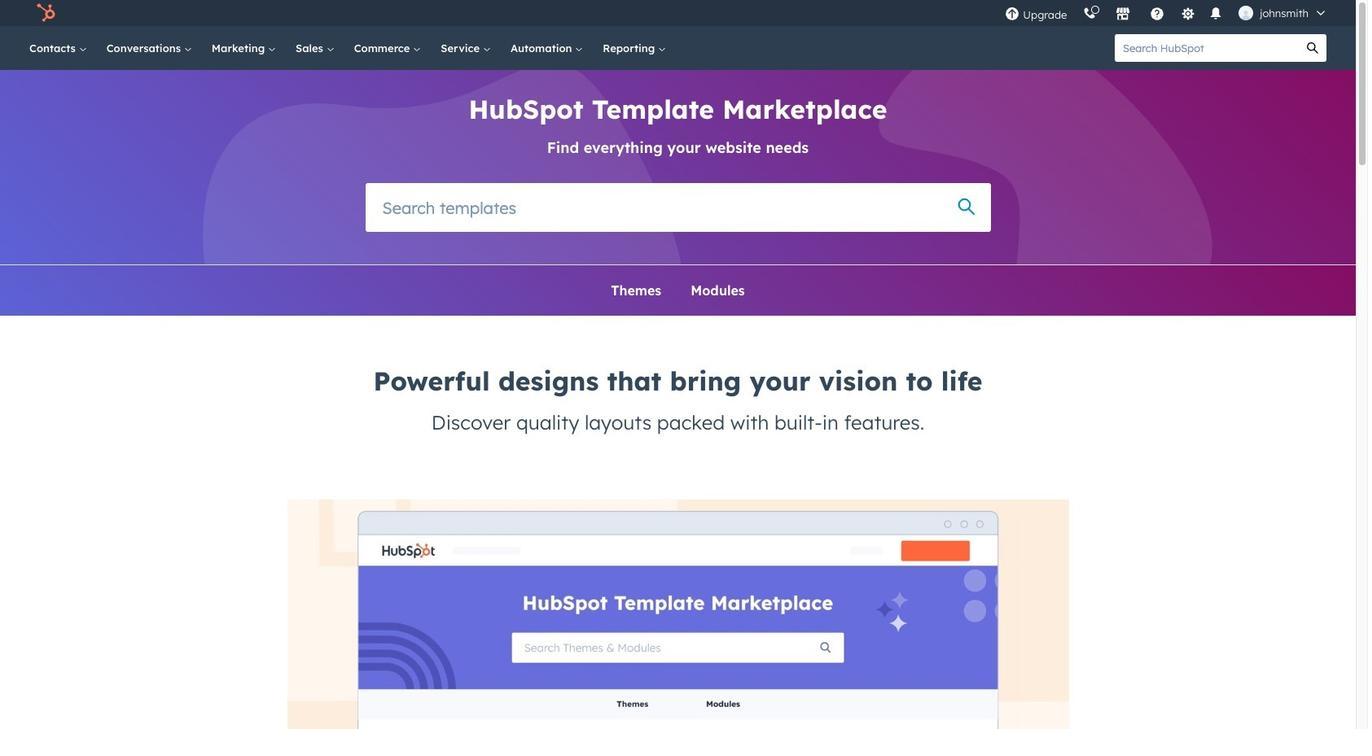 Task type: describe. For each thing, give the bounding box(es) containing it.
john smith image
[[1239, 6, 1254, 20]]

Search HubSpot search field
[[1115, 34, 1299, 62]]



Task type: locate. For each thing, give the bounding box(es) containing it.
Search templates search field
[[365, 183, 991, 232]]

menu
[[997, 0, 1336, 26]]

marketplaces image
[[1116, 7, 1131, 22]]



Task type: vqa. For each thing, say whether or not it's contained in the screenshot.
MARKETPLACES icon
yes



